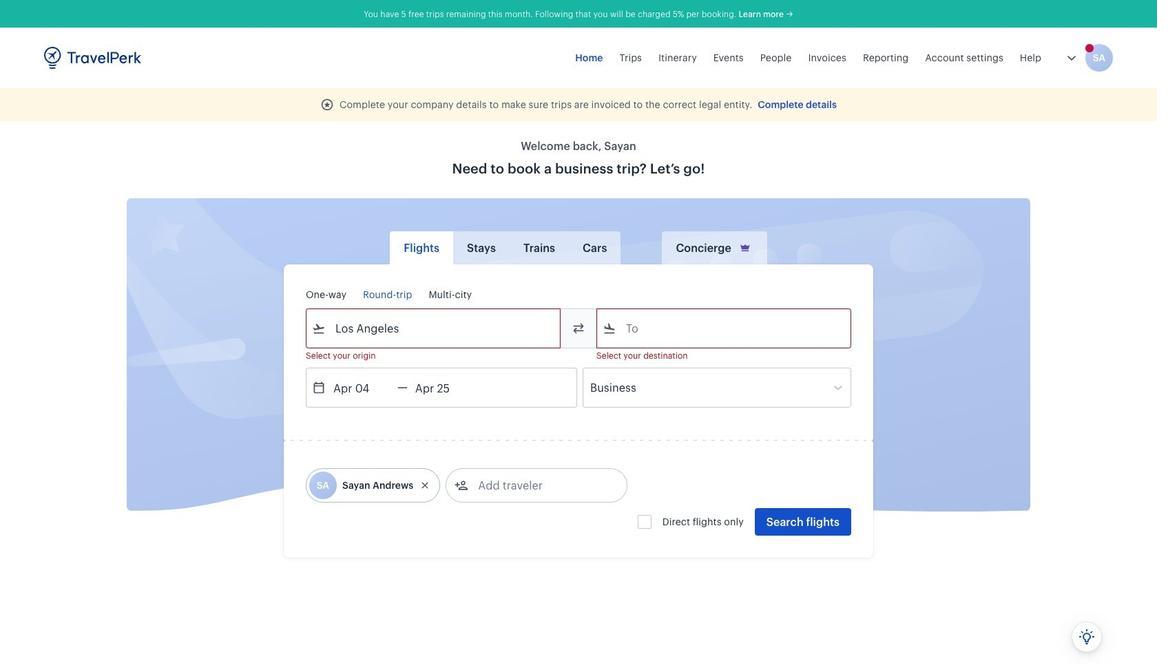 Task type: describe. For each thing, give the bounding box(es) containing it.
Return text field
[[408, 369, 480, 407]]

Depart text field
[[326, 369, 398, 407]]



Task type: locate. For each thing, give the bounding box(es) containing it.
To search field
[[617, 318, 833, 340]]

From search field
[[326, 318, 542, 340]]

Add traveler search field
[[469, 475, 612, 497]]



